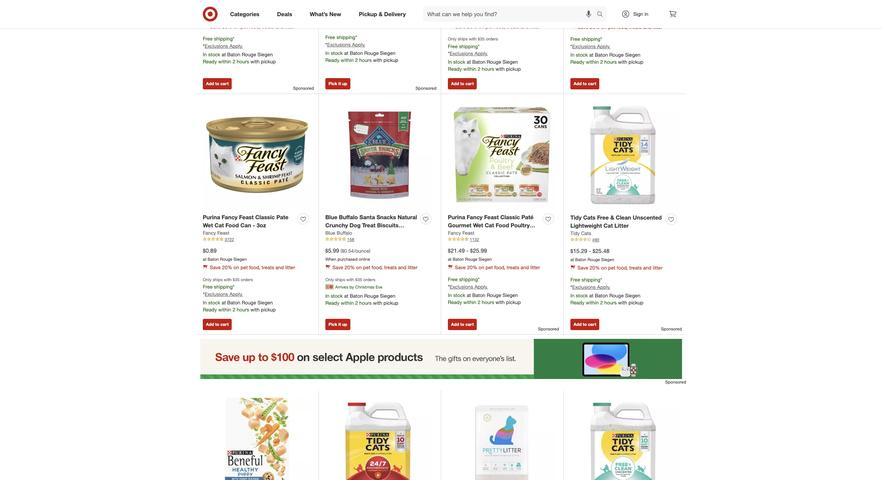 Task type: locate. For each thing, give the bounding box(es) containing it.
rouge inside in stock at  baton rouge siegen ready within 2 hours with pickup
[[364, 293, 379, 299]]

2 purina from the left
[[448, 214, 465, 221]]

0 horizontal spatial purina
[[203, 214, 220, 221]]

tidy down lightweight
[[571, 230, 580, 236]]

treats down sign in link
[[630, 24, 642, 30]]

0 horizontal spatial orders
[[241, 277, 253, 283]]

cart for $21.49 - $25.99
[[466, 322, 474, 327]]

cart for in stock
[[588, 81, 597, 86]]

on down "$25.48"
[[602, 265, 607, 271]]

pet down categories link
[[241, 24, 248, 30]]

3oz up 3722 link
[[257, 222, 266, 229]]

1 vertical spatial tidy
[[571, 230, 580, 236]]

0 horizontal spatial classic
[[255, 214, 275, 221]]

feast up can
[[239, 214, 254, 221]]

3oz inside purina fancy feast classic pate wet cat food can - 3oz
[[257, 222, 266, 229]]

cats for tidy cats
[[581, 230, 592, 236]]

treats down what can we help you find? suggestions appear below search field
[[507, 24, 520, 30]]

purchased
[[338, 257, 358, 262]]

rouge inside $21.49 - $25.99 at baton rouge siegen
[[465, 257, 478, 262]]

pickup
[[359, 10, 377, 17]]

tidy inside tidy cats link
[[571, 230, 580, 236]]

2 horizontal spatial orders
[[486, 36, 498, 42]]

cats down lightweight
[[581, 230, 592, 236]]

1 vertical spatial $0.89 at baton rouge siegen
[[203, 247, 247, 262]]

save
[[210, 24, 221, 30], [455, 24, 466, 30], [578, 24, 589, 30], [210, 265, 221, 271], [333, 265, 343, 271], [455, 265, 466, 271], [578, 265, 589, 271]]

on down $25.99
[[479, 265, 484, 271]]

rouge inside $11.49 - $19.69 at baton rouge siegen
[[588, 16, 600, 21]]

add
[[206, 81, 214, 86], [451, 81, 459, 86], [574, 81, 582, 86], [206, 322, 214, 327], [451, 322, 459, 327], [574, 322, 582, 327]]

cat for tidy
[[604, 222, 613, 229]]

1 horizontal spatial fancy feast
[[448, 230, 475, 236]]

1 horizontal spatial only ships with $35 orders free shipping * * exclusions apply. in stock at  baton rouge siegen ready within 2 hours with pickup
[[448, 36, 521, 72]]

ready
[[326, 57, 340, 63], [203, 59, 217, 65], [571, 59, 585, 65], [448, 66, 462, 72], [448, 300, 462, 306], [571, 300, 585, 306], [326, 300, 340, 306], [203, 307, 217, 313]]

tidy inside tidy cats free & clean unscented lightweight cat litter
[[571, 214, 582, 221]]

blue buffalo santa snacks natural crunchy dog treat biscuits oatmeal & cinnamon treats - 11oz - christmas image
[[326, 101, 434, 209], [326, 101, 434, 209]]

christmas
[[344, 238, 371, 245], [355, 285, 375, 290]]

1 vertical spatial blue
[[326, 230, 335, 236]]

- left $19.89
[[221, 6, 224, 13]]

- right treats
[[402, 230, 404, 237]]

wet inside purina fancy feast classic paté gourmet wet cat food poultry chicken, turkey & beef collection - 3oz
[[473, 222, 483, 229]]

to for in stock
[[583, 81, 587, 86]]

with inside in stock at  baton rouge siegen ready within 2 hours with pickup
[[373, 300, 382, 306]]

litter
[[285, 24, 295, 30], [531, 24, 540, 30], [653, 24, 663, 30], [285, 265, 295, 271], [408, 265, 418, 271], [531, 265, 540, 271], [653, 265, 663, 271]]

feast up 1132
[[463, 230, 475, 236]]

$11.49 left $19.89
[[203, 6, 220, 13]]

siegen
[[234, 16, 247, 21], [479, 16, 492, 21], [601, 16, 615, 21], [380, 50, 396, 56], [258, 52, 273, 58], [625, 52, 641, 58], [503, 59, 518, 65], [234, 257, 247, 262], [479, 257, 492, 262], [601, 257, 615, 262], [503, 292, 518, 298], [625, 293, 641, 299], [380, 293, 396, 299], [258, 300, 273, 306]]

1 fancy feast link from the left
[[203, 230, 229, 237]]

& left clean
[[611, 214, 615, 221]]

add to cart for in stock
[[574, 81, 597, 86]]

1 horizontal spatial classic
[[501, 214, 520, 221]]

2 it from the top
[[339, 322, 341, 327]]

1 wet from the left
[[203, 222, 213, 229]]

- right can
[[253, 222, 255, 229]]

& left beef
[[492, 230, 496, 237]]

treats down 158 link
[[384, 265, 397, 271]]

- left $19.69
[[589, 7, 591, 14]]

add to cart
[[206, 81, 229, 86], [451, 81, 474, 86], [574, 81, 597, 86], [206, 322, 229, 327], [451, 322, 474, 327], [574, 322, 597, 327]]

free
[[326, 34, 335, 40], [203, 36, 213, 42], [571, 36, 581, 42], [448, 43, 458, 49], [597, 214, 609, 221], [448, 277, 458, 283], [571, 277, 581, 283], [203, 284, 213, 290]]

1 vertical spatial pick it up button
[[326, 319, 351, 330]]

pick it up for 2nd pick it up button
[[329, 322, 347, 327]]

$11.49 inside $11.49 - $19.69 at baton rouge siegen
[[571, 7, 588, 14]]

2 wet from the left
[[473, 222, 483, 229]]

11oz
[[326, 238, 338, 245]]

1 up from the top
[[342, 81, 347, 86]]

tidy for tidy cats free & clean unscented lightweight cat litter
[[571, 214, 582, 221]]

on down online
[[356, 265, 362, 271]]

1 vertical spatial up
[[342, 322, 347, 327]]

1 horizontal spatial $11.49
[[571, 7, 588, 14]]

on down 3722
[[234, 265, 239, 271]]

1 horizontal spatial fancy feast link
[[448, 230, 475, 237]]

christmas up /ounce
[[344, 238, 371, 245]]

purina fancy feast classic pate wet cat food can - 3oz image
[[203, 101, 311, 209], [203, 101, 311, 209]]

0 vertical spatial buffalo
[[339, 214, 358, 221]]

blue up 11oz
[[326, 230, 335, 236]]

- up $21.49
[[448, 238, 450, 245]]

save 20% on pet food, treats and litter down 3722 link
[[210, 265, 295, 271]]

purina inside purina fancy feast classic paté gourmet wet cat food poultry chicken, turkey & beef collection - 3oz
[[448, 214, 465, 221]]

purina fancy feast classic paté gourmet wet cat food poultry chicken, turkey & beef collection - 3oz image
[[448, 101, 557, 209], [448, 101, 557, 209]]

purina
[[203, 214, 220, 221], [448, 214, 465, 221]]

0 horizontal spatial $0.89
[[203, 247, 217, 254]]

2 up from the top
[[342, 322, 347, 327]]

cats inside tidy cats free & clean unscented lightweight cat litter
[[583, 214, 596, 221]]

blue buffalo santa snacks natural crunchy dog treat biscuits oatmeal & cinnamon treats - 11oz - christmas link
[[326, 213, 417, 245]]

fancy feast link
[[203, 230, 229, 237], [448, 230, 475, 237]]

cart for $15.29 - $25.48
[[588, 322, 597, 327]]

2 horizontal spatial cat
[[604, 222, 613, 229]]

pet down $25.99
[[486, 265, 493, 271]]

buffalo up 158
[[337, 230, 352, 236]]

0 vertical spatial pick
[[329, 81, 337, 86]]

$0.89
[[448, 6, 462, 13], [203, 247, 217, 254]]

0 vertical spatial tidy
[[571, 214, 582, 221]]

0 vertical spatial 3oz
[[257, 222, 266, 229]]

online
[[359, 257, 370, 262]]

tidy
[[571, 214, 582, 221], [571, 230, 580, 236]]

0 horizontal spatial $35
[[233, 277, 240, 283]]

buffalo up dog
[[339, 214, 358, 221]]

save 20% on pet food, treats and litter down sign in link
[[578, 24, 663, 30]]

2 blue from the top
[[326, 230, 335, 236]]

& inside tidy cats free & clean unscented lightweight cat litter
[[611, 214, 615, 221]]

0 vertical spatial cats
[[583, 214, 596, 221]]

save 20% on pet food, treats and litter
[[210, 24, 295, 30], [455, 24, 540, 30], [578, 24, 663, 30], [210, 265, 295, 271], [333, 265, 418, 271], [455, 265, 540, 271], [578, 265, 663, 271]]

fancy feast link for wet
[[203, 230, 229, 237]]

baton inside $11.49 - $19.69 at baton rouge siegen
[[576, 16, 587, 21]]

cart
[[221, 81, 229, 86], [466, 81, 474, 86], [588, 81, 597, 86], [221, 322, 229, 327], [466, 322, 474, 327], [588, 322, 597, 327]]

food, up eve
[[372, 265, 383, 271]]

2 food from the left
[[496, 222, 509, 229]]

- right $15.29
[[589, 248, 591, 255]]

1 classic from the left
[[255, 214, 275, 221]]

0 vertical spatial up
[[342, 81, 347, 86]]

0 horizontal spatial wet
[[203, 222, 213, 229]]

classic left pate
[[255, 214, 275, 221]]

1 horizontal spatial food
[[496, 222, 509, 229]]

snacks
[[377, 214, 396, 221]]

lightweight
[[571, 222, 602, 229]]

0 vertical spatial $0.89
[[448, 6, 462, 13]]

/ounce
[[354, 248, 369, 254]]

0 horizontal spatial $11.49
[[203, 6, 220, 13]]

1 horizontal spatial $0.89 at baton rouge siegen
[[448, 6, 492, 21]]

1 pick from the top
[[329, 81, 337, 86]]

purina inside purina fancy feast classic pate wet cat food can - 3oz
[[203, 214, 220, 221]]

cat inside purina fancy feast classic pate wet cat food can - 3oz
[[215, 222, 224, 229]]

prettylitter cat litter - 8lb image
[[448, 398, 557, 481], [448, 398, 557, 481]]

shipping
[[337, 34, 356, 40], [214, 36, 233, 42], [582, 36, 601, 42], [459, 43, 478, 49], [459, 277, 478, 283], [582, 277, 601, 283], [214, 284, 233, 290]]

1 food from the left
[[226, 222, 239, 229]]

- inside purina fancy feast classic pate wet cat food can - 3oz
[[253, 222, 255, 229]]

add for $0.89
[[206, 322, 214, 327]]

3oz down chicken,
[[452, 238, 461, 245]]

- right $21.49
[[467, 247, 469, 254]]

siegen inside $11.49 - $19.89 at baton rouge siegen
[[234, 16, 247, 21]]

1 horizontal spatial purina
[[448, 214, 465, 221]]

feast up 3722
[[217, 230, 229, 236]]

cat up turkey
[[485, 222, 494, 229]]

feast up turkey
[[484, 214, 499, 221]]

2 pick it up from the top
[[329, 322, 347, 327]]

cats for tidy cats free & clean unscented lightweight cat litter
[[583, 214, 596, 221]]

3oz inside purina fancy feast classic paté gourmet wet cat food poultry chicken, turkey & beef collection - 3oz
[[452, 238, 461, 245]]

in stock at  baton rouge siegen ready within 2 hours with pickup
[[326, 293, 398, 306]]

fancy feast link down 'gourmet'
[[448, 230, 475, 237]]

buffalo
[[339, 214, 358, 221], [337, 230, 352, 236]]

blue inside blue buffalo santa snacks natural crunchy dog treat biscuits oatmeal & cinnamon treats - 11oz - christmas
[[326, 214, 338, 221]]

fancy feast link up 3722
[[203, 230, 229, 237]]

at
[[203, 16, 207, 21], [448, 16, 452, 21], [571, 16, 574, 21], [344, 50, 349, 56], [222, 52, 226, 58], [590, 52, 594, 58], [467, 59, 471, 65], [203, 257, 207, 262], [448, 257, 452, 262], [571, 257, 574, 262], [467, 292, 471, 298], [590, 293, 594, 299], [344, 293, 349, 299], [222, 300, 226, 306]]

$25.48
[[593, 248, 610, 255]]

up for 2nd pick it up button
[[342, 322, 347, 327]]

pick for 2nd pick it up button
[[329, 322, 337, 327]]

purina tidy cats free & clean unscented multi-cat clumping litter image
[[571, 398, 680, 481], [571, 398, 680, 481]]

$0.54
[[342, 248, 354, 254]]

fancy feast for gourmet
[[448, 230, 475, 236]]

pickup
[[384, 57, 398, 63], [261, 59, 276, 65], [629, 59, 644, 65], [506, 66, 521, 72], [506, 300, 521, 306], [629, 300, 644, 306], [384, 300, 398, 306], [261, 307, 276, 313]]

fancy inside purina fancy feast classic paté gourmet wet cat food poultry chicken, turkey & beef collection - 3oz
[[467, 214, 483, 221]]

1 tidy from the top
[[571, 214, 582, 221]]

pet down search button
[[608, 24, 616, 30]]

food, down sign in link
[[617, 24, 628, 30]]

1 horizontal spatial 3oz
[[452, 238, 461, 245]]

biscuits
[[377, 222, 399, 229]]

1 horizontal spatial $0.89
[[448, 6, 462, 13]]

0 vertical spatial only ships with $35 orders free shipping * * exclusions apply. in stock at  baton rouge siegen ready within 2 hours with pickup
[[448, 36, 521, 72]]

fancy feast link for gourmet
[[448, 230, 475, 237]]

0 vertical spatial pick it up button
[[326, 78, 351, 89]]

blue up crunchy
[[326, 214, 338, 221]]

feast
[[239, 214, 254, 221], [484, 214, 499, 221], [217, 230, 229, 236], [463, 230, 475, 236]]

2 classic from the left
[[501, 214, 520, 221]]

1 horizontal spatial cat
[[485, 222, 494, 229]]

&
[[379, 10, 383, 17], [611, 214, 615, 221], [350, 230, 354, 237], [492, 230, 496, 237]]

$5.99
[[326, 247, 339, 254]]

on down what can we help you find? suggestions appear below search field
[[479, 24, 484, 30]]

purina beneful with real chicken healthy puppy dry dog food image
[[203, 398, 311, 481], [203, 398, 311, 481]]

within
[[341, 57, 354, 63], [218, 59, 231, 65], [586, 59, 599, 65], [464, 66, 477, 72], [464, 300, 477, 306], [586, 300, 599, 306], [341, 300, 354, 306], [218, 307, 231, 313]]

2 fancy feast link from the left
[[448, 230, 475, 237]]

2 tidy from the top
[[571, 230, 580, 236]]

$11.49
[[203, 6, 220, 13], [571, 7, 588, 14]]

classic up poultry
[[501, 214, 520, 221]]

fancy feast down 'gourmet'
[[448, 230, 475, 236]]

$39.99 reg $50.99 sale
[[326, 6, 367, 20]]

christmas up in stock at  baton rouge siegen ready within 2 hours with pickup
[[355, 285, 375, 290]]

- inside $21.49 - $25.99 at baton rouge siegen
[[467, 247, 469, 254]]

what's
[[310, 10, 328, 17]]

treats down deals link
[[262, 24, 274, 30]]

1 vertical spatial 3oz
[[452, 238, 461, 245]]

cat inside tidy cats free & clean unscented lightweight cat litter
[[604, 222, 613, 229]]

at inside $15.29 - $25.48 at baton rouge siegen
[[571, 257, 574, 262]]

1 vertical spatial $0.89
[[203, 247, 217, 254]]

0 horizontal spatial fancy feast
[[203, 230, 229, 236]]

sponsored
[[293, 86, 314, 91], [416, 86, 437, 91], [538, 327, 559, 332], [661, 327, 682, 332], [666, 380, 686, 385]]

- down the blue buffalo link
[[340, 238, 342, 245]]

0 horizontal spatial only ships with $35 orders free shipping * * exclusions apply. in stock at  baton rouge siegen ready within 2 hours with pickup
[[203, 277, 276, 313]]

1 fancy feast from the left
[[203, 230, 229, 236]]

$39.99
[[326, 6, 342, 13]]

& down dog
[[350, 230, 354, 237]]

$11.49 inside $11.49 - $19.89 at baton rouge siegen
[[203, 6, 220, 13]]

1 horizontal spatial wet
[[473, 222, 483, 229]]

within inside in stock at  baton rouge siegen ready within 2 hours with pickup
[[341, 300, 354, 306]]

1 pick it up from the top
[[329, 81, 347, 86]]

only
[[448, 36, 457, 42], [203, 277, 212, 283], [326, 277, 334, 283]]

ready inside in stock at  baton rouge siegen ready within 2 hours with pickup
[[326, 300, 340, 306]]

add to cart button for in stock
[[571, 78, 600, 89]]

cat
[[215, 222, 224, 229], [485, 222, 494, 229], [604, 222, 613, 229]]

1 vertical spatial buffalo
[[337, 230, 352, 236]]

unscented
[[633, 214, 662, 221]]

cat inside purina fancy feast classic paté gourmet wet cat food poultry chicken, turkey & beef collection - 3oz
[[485, 222, 494, 229]]

blue for blue buffalo santa snacks natural crunchy dog treat biscuits oatmeal & cinnamon treats - 11oz - christmas
[[326, 214, 338, 221]]

oatmeal
[[326, 230, 348, 237]]

food left can
[[226, 222, 239, 229]]

1 blue from the top
[[326, 214, 338, 221]]

$21.49
[[448, 247, 465, 254]]

1 horizontal spatial only
[[326, 277, 334, 283]]

1 vertical spatial it
[[339, 322, 341, 327]]

food up beef
[[496, 222, 509, 229]]

0 horizontal spatial cat
[[215, 222, 224, 229]]

0 horizontal spatial 3oz
[[257, 222, 266, 229]]

treat
[[362, 222, 376, 229]]

by
[[350, 285, 354, 290]]

$15.29
[[571, 248, 588, 255]]

reg
[[344, 7, 351, 13]]

2
[[355, 57, 358, 63], [233, 59, 235, 65], [601, 59, 603, 65], [478, 66, 481, 72], [478, 300, 481, 306], [601, 300, 603, 306], [355, 300, 358, 306], [233, 307, 235, 313]]

food inside purina fancy feast classic pate wet cat food can - 3oz
[[226, 222, 239, 229]]

beef
[[497, 230, 510, 237]]

$0.89 at baton rouge siegen
[[448, 6, 492, 21], [203, 247, 247, 262]]

2 fancy feast from the left
[[448, 230, 475, 236]]

stock inside in stock at  baton rouge siegen ready within 2 hours with pickup
[[331, 293, 343, 299]]

cat left can
[[215, 222, 224, 229]]

pick it up
[[329, 81, 347, 86], [329, 322, 347, 327]]

- inside $11.49 - $19.69 at baton rouge siegen
[[589, 7, 591, 14]]

$11.49 left $19.69
[[571, 7, 588, 14]]

up
[[342, 81, 347, 86], [342, 322, 347, 327]]

1 vertical spatial only ships with $35 orders free shipping * * exclusions apply. in stock at  baton rouge siegen ready within 2 hours with pickup
[[203, 277, 276, 313]]

clean
[[616, 214, 632, 221]]

tidy up lightweight
[[571, 214, 582, 221]]

purina tidy cats 24/7 performance clumping cat litter for multiple cats image
[[326, 398, 434, 481], [326, 398, 434, 481]]

baton inside $11.49 - $19.89 at baton rouge siegen
[[208, 16, 219, 21]]

tidy cats free & clean unscented lightweight cat litter image
[[571, 101, 680, 210], [571, 101, 680, 210]]

1 vertical spatial pick
[[329, 322, 337, 327]]

0 horizontal spatial fancy feast link
[[203, 230, 229, 237]]

classic inside purina fancy feast classic pate wet cat food can - 3oz
[[255, 214, 275, 221]]

food inside purina fancy feast classic paté gourmet wet cat food poultry chicken, turkey & beef collection - 3oz
[[496, 222, 509, 229]]

buffalo for blue buffalo santa snacks natural crunchy dog treat biscuits oatmeal & cinnamon treats - 11oz - christmas
[[339, 214, 358, 221]]

$19.69
[[593, 7, 610, 14]]

classic inside purina fancy feast classic paté gourmet wet cat food poultry chicken, turkey & beef collection - 3oz
[[501, 214, 520, 221]]

free shipping * * exclusions apply. in stock at  baton rouge siegen ready within 2 hours with pickup
[[326, 34, 398, 63], [203, 36, 276, 65], [571, 36, 644, 65], [448, 277, 521, 306], [571, 277, 644, 306]]

1 vertical spatial cats
[[581, 230, 592, 236]]

food, down "1132" link
[[494, 265, 506, 271]]

treats down 3722 link
[[262, 265, 274, 271]]

hours
[[359, 57, 372, 63], [237, 59, 249, 65], [605, 59, 617, 65], [482, 66, 494, 72], [482, 300, 494, 306], [605, 300, 617, 306], [359, 300, 372, 306], [237, 307, 249, 313]]

- inside $11.49 - $19.89 at baton rouge siegen
[[221, 6, 224, 13]]

can
[[241, 222, 251, 229]]

cats up lightweight
[[583, 214, 596, 221]]

to
[[215, 81, 219, 86], [461, 81, 465, 86], [583, 81, 587, 86], [215, 322, 219, 327], [461, 322, 465, 327], [583, 322, 587, 327]]

siegen inside $11.49 - $19.69 at baton rouge siegen
[[601, 16, 615, 21]]

2 pick from the top
[[329, 322, 337, 327]]

paté
[[522, 214, 534, 221]]

orders
[[486, 36, 498, 42], [241, 277, 253, 283], [363, 277, 376, 283]]

it
[[339, 81, 341, 86], [339, 322, 341, 327]]

deals link
[[271, 6, 301, 22]]

baton inside in stock at  baton rouge siegen ready within 2 hours with pickup
[[350, 293, 363, 299]]

fancy feast
[[203, 230, 229, 236], [448, 230, 475, 236]]

tidy for tidy cats
[[571, 230, 580, 236]]

arrives
[[335, 285, 348, 290]]

1 vertical spatial pick it up
[[329, 322, 347, 327]]

fancy feast up 3722
[[203, 230, 229, 236]]

blue
[[326, 214, 338, 221], [326, 230, 335, 236]]

0 vertical spatial it
[[339, 81, 341, 86]]

pet down "$25.48"
[[608, 265, 616, 271]]

add to cart button
[[203, 78, 232, 89], [448, 78, 477, 89], [571, 78, 600, 89], [203, 319, 232, 330], [448, 319, 477, 330], [571, 319, 600, 330]]

1 it from the top
[[339, 81, 341, 86]]

at inside in stock at  baton rouge siegen ready within 2 hours with pickup
[[344, 293, 349, 299]]

food,
[[249, 24, 260, 30], [494, 24, 506, 30], [617, 24, 628, 30], [249, 265, 260, 271], [372, 265, 383, 271], [494, 265, 506, 271], [617, 265, 628, 271]]

add for in stock
[[574, 81, 582, 86]]

3oz
[[257, 222, 266, 229], [452, 238, 461, 245]]

to for $21.49 - $25.99
[[461, 322, 465, 327]]

at inside $11.49 - $19.69 at baton rouge siegen
[[571, 16, 574, 21]]

0 vertical spatial christmas
[[344, 238, 371, 245]]

cat for purina
[[485, 222, 494, 229]]

stock
[[331, 50, 343, 56], [208, 52, 220, 58], [576, 52, 588, 58], [454, 59, 466, 65], [454, 292, 466, 298], [576, 293, 588, 299], [331, 293, 343, 299], [208, 300, 220, 306]]

0 vertical spatial blue
[[326, 214, 338, 221]]

0 horizontal spatial food
[[226, 222, 239, 229]]

1 purina from the left
[[203, 214, 220, 221]]

purina for wet
[[203, 214, 220, 221]]

pick
[[329, 81, 337, 86], [329, 322, 337, 327]]

cat left litter
[[604, 222, 613, 229]]

rouge
[[220, 16, 233, 21], [465, 16, 478, 21], [588, 16, 600, 21], [364, 50, 379, 56], [242, 52, 256, 58], [610, 52, 624, 58], [487, 59, 501, 65], [220, 257, 233, 262], [465, 257, 478, 262], [588, 257, 600, 262], [487, 292, 501, 298], [610, 293, 624, 299], [364, 293, 379, 299], [242, 300, 256, 306]]

buffalo inside blue buffalo santa snacks natural crunchy dog treat biscuits oatmeal & cinnamon treats - 11oz - christmas
[[339, 214, 358, 221]]

0 vertical spatial pick it up
[[329, 81, 347, 86]]



Task type: vqa. For each thing, say whether or not it's contained in the screenshot.


Task type: describe. For each thing, give the bounding box(es) containing it.
sign in
[[634, 11, 649, 17]]

158
[[347, 237, 354, 242]]

sign in link
[[616, 6, 660, 22]]

cart for $0.89
[[221, 322, 229, 327]]

at inside $11.49 - $19.89 at baton rouge siegen
[[203, 16, 207, 21]]

delivery
[[384, 10, 406, 17]]

add for $15.29 - $25.48
[[574, 322, 582, 327]]

fancy feast for wet
[[203, 230, 229, 236]]

158 link
[[326, 237, 434, 243]]

categories link
[[224, 6, 268, 22]]

litter
[[615, 222, 629, 229]]

)
[[369, 248, 371, 254]]

pet down online
[[363, 265, 370, 271]]

pet down 3722 link
[[241, 265, 248, 271]]

save 20% on pet food, treats and litter down what can we help you find? suggestions appear below search field
[[455, 24, 540, 30]]

2 horizontal spatial only
[[448, 36, 457, 42]]

pickup inside in stock at  baton rouge siegen ready within 2 hours with pickup
[[384, 300, 398, 306]]

dog
[[350, 222, 361, 229]]

tidy cats free & clean unscented lightweight cat litter link
[[571, 214, 663, 230]]

buffalo for blue buffalo
[[337, 230, 352, 236]]

2 horizontal spatial ships
[[458, 36, 468, 42]]

0 vertical spatial $0.89 at baton rouge siegen
[[448, 6, 492, 21]]

wet inside purina fancy feast classic pate wet cat food can - 3oz
[[203, 222, 213, 229]]

seasonal shipping icon image
[[326, 283, 334, 292]]

santa
[[360, 214, 375, 221]]

sign
[[634, 11, 644, 17]]

treats down "1132" link
[[507, 265, 520, 271]]

purina fancy feast classic pate wet cat food can - 3oz link
[[203, 213, 295, 230]]

2 pick it up button from the top
[[326, 319, 351, 330]]

rouge inside $15.29 - $25.48 at baton rouge siegen
[[588, 257, 600, 262]]

pet down what can we help you find? suggestions appear below search field
[[486, 24, 493, 30]]

$11.49 for $11.49 - $19.69
[[571, 7, 588, 14]]

on down categories
[[234, 24, 239, 30]]

food, down 490 link
[[617, 265, 628, 271]]

1132 link
[[448, 237, 557, 243]]

add to cart for $21.49 - $25.99
[[451, 322, 474, 327]]

$21.49 - $25.99 at baton rouge siegen
[[448, 247, 492, 262]]

poultry
[[511, 222, 530, 229]]

treats down 490 link
[[630, 265, 642, 271]]

siegen inside in stock at  baton rouge siegen ready within 2 hours with pickup
[[380, 293, 396, 299]]

classic for poultry
[[501, 214, 520, 221]]

blue buffalo
[[326, 230, 352, 236]]

to for $0.89
[[215, 322, 219, 327]]

$11.49 - $19.89 at baton rouge siegen
[[203, 6, 247, 21]]

3722
[[225, 237, 234, 242]]

pate
[[277, 214, 289, 221]]

(
[[341, 248, 342, 254]]

1 horizontal spatial $35
[[356, 277, 362, 283]]

0 horizontal spatial only
[[203, 277, 212, 283]]

- inside $15.29 - $25.48 at baton rouge siegen
[[589, 248, 591, 255]]

food, down categories link
[[249, 24, 260, 30]]

at inside $21.49 - $25.99 at baton rouge siegen
[[448, 257, 452, 262]]

hours inside in stock at  baton rouge siegen ready within 2 hours with pickup
[[359, 300, 372, 306]]

2 inside in stock at  baton rouge siegen ready within 2 hours with pickup
[[355, 300, 358, 306]]

baton inside $15.29 - $25.48 at baton rouge siegen
[[576, 257, 587, 262]]

blue for blue buffalo
[[326, 230, 335, 236]]

natural
[[398, 214, 417, 221]]

classic for -
[[255, 214, 275, 221]]

deals
[[277, 10, 292, 17]]

0 horizontal spatial $0.89 at baton rouge siegen
[[203, 247, 247, 262]]

1132
[[470, 237, 479, 242]]

1 horizontal spatial ships
[[335, 277, 345, 283]]

save 20% on pet food, treats and litter down "$25.48"
[[578, 265, 663, 271]]

$25.99
[[470, 247, 487, 254]]

fancy inside purina fancy feast classic pate wet cat food can - 3oz
[[222, 214, 238, 221]]

christmas inside blue buffalo santa snacks natural crunchy dog treat biscuits oatmeal & cinnamon treats - 11oz - christmas
[[344, 238, 371, 245]]

only ships with $35 orders
[[326, 277, 376, 283]]

advertisement region
[[196, 339, 686, 379]]

food, down what can we help you find? suggestions appear below search field
[[494, 24, 506, 30]]

what's new link
[[304, 6, 350, 22]]

& right pickup
[[379, 10, 383, 17]]

save 20% on pet food, treats and litter down categories link
[[210, 24, 295, 30]]

3722 link
[[203, 237, 311, 243]]

1 pick it up button from the top
[[326, 78, 351, 89]]

blue buffalo santa snacks natural crunchy dog treat biscuits oatmeal & cinnamon treats - 11oz - christmas
[[326, 214, 417, 245]]

in
[[645, 11, 649, 17]]

$5.99 ( $0.54 /ounce ) when purchased online
[[326, 247, 371, 262]]

purina fancy feast classic paté gourmet wet cat food poultry chicken, turkey & beef collection - 3oz
[[448, 214, 538, 245]]

gourmet
[[448, 222, 472, 229]]

eve
[[376, 285, 383, 290]]

pickup & delivery link
[[353, 6, 415, 22]]

add to cart button for $0.89
[[203, 319, 232, 330]]

$19.89
[[225, 6, 242, 13]]

- inside purina fancy feast classic paté gourmet wet cat food poultry chicken, turkey & beef collection - 3oz
[[448, 238, 450, 245]]

feast inside purina fancy feast classic pate wet cat food can - 3oz
[[239, 214, 254, 221]]

to for $15.29 - $25.48
[[583, 322, 587, 327]]

tidy cats free & clean unscented lightweight cat litter
[[571, 214, 662, 229]]

cinnamon
[[355, 230, 383, 237]]

save 20% on pet food, treats and litter down $25.99
[[455, 265, 540, 271]]

blue buffalo link
[[326, 230, 352, 237]]

rouge inside $11.49 - $19.89 at baton rouge siegen
[[220, 16, 233, 21]]

1 horizontal spatial orders
[[363, 277, 376, 283]]

in inside in stock at  baton rouge siegen ready within 2 hours with pickup
[[326, 293, 330, 299]]

collection
[[511, 230, 538, 237]]

$11.49 - $19.69 at baton rouge siegen
[[571, 7, 615, 21]]

& inside blue buffalo santa snacks natural crunchy dog treat biscuits oatmeal & cinnamon treats - 11oz - christmas
[[350, 230, 354, 237]]

& inside purina fancy feast classic paté gourmet wet cat food poultry chicken, turkey & beef collection - 3oz
[[492, 230, 496, 237]]

search
[[594, 11, 611, 18]]

food, down 3722 link
[[249, 265, 260, 271]]

arrives by christmas eve
[[335, 285, 383, 290]]

categories
[[230, 10, 260, 17]]

490
[[593, 237, 600, 243]]

tidy cats
[[571, 230, 592, 236]]

490 link
[[571, 237, 680, 243]]

1 vertical spatial christmas
[[355, 285, 375, 290]]

purina fancy feast classic paté gourmet wet cat food poultry chicken, turkey & beef collection - 3oz link
[[448, 213, 540, 245]]

sale
[[326, 14, 335, 20]]

add for $21.49 - $25.99
[[451, 322, 459, 327]]

search button
[[594, 6, 611, 23]]

up for 2nd pick it up button from the bottom
[[342, 81, 347, 86]]

0 horizontal spatial ships
[[213, 277, 223, 283]]

when
[[326, 257, 337, 262]]

on down search button
[[602, 24, 607, 30]]

pick for 2nd pick it up button from the bottom
[[329, 81, 337, 86]]

free inside tidy cats free & clean unscented lightweight cat litter
[[597, 214, 609, 221]]

what's new
[[310, 10, 341, 17]]

new
[[330, 10, 341, 17]]

What can we help you find? suggestions appear below search field
[[423, 6, 599, 22]]

tidy cats link
[[571, 230, 592, 237]]

feast inside purina fancy feast classic paté gourmet wet cat food poultry chicken, turkey & beef collection - 3oz
[[484, 214, 499, 221]]

$50.99
[[352, 7, 367, 13]]

$11.49 for $11.49 - $19.89
[[203, 6, 220, 13]]

purina fancy feast classic pate wet cat food can - 3oz
[[203, 214, 289, 229]]

chicken,
[[448, 230, 471, 237]]

turkey
[[473, 230, 490, 237]]

crunchy
[[326, 222, 348, 229]]

pickup & delivery
[[359, 10, 406, 17]]

2 horizontal spatial $35
[[478, 36, 485, 42]]

siegen inside $15.29 - $25.48 at baton rouge siegen
[[601, 257, 615, 262]]

add to cart button for $21.49 - $25.99
[[448, 319, 477, 330]]

add to cart for $0.89
[[206, 322, 229, 327]]

treats
[[384, 230, 400, 237]]

$15.29 - $25.48 at baton rouge siegen
[[571, 248, 615, 262]]

baton inside $21.49 - $25.99 at baton rouge siegen
[[453, 257, 464, 262]]

add to cart for $15.29 - $25.48
[[574, 322, 597, 327]]

siegen inside $21.49 - $25.99 at baton rouge siegen
[[479, 257, 492, 262]]

pick it up for 2nd pick it up button from the bottom
[[329, 81, 347, 86]]

add to cart button for $15.29 - $25.48
[[571, 319, 600, 330]]

purina for gourmet
[[448, 214, 465, 221]]

save 20% on pet food, treats and litter down online
[[333, 265, 418, 271]]



